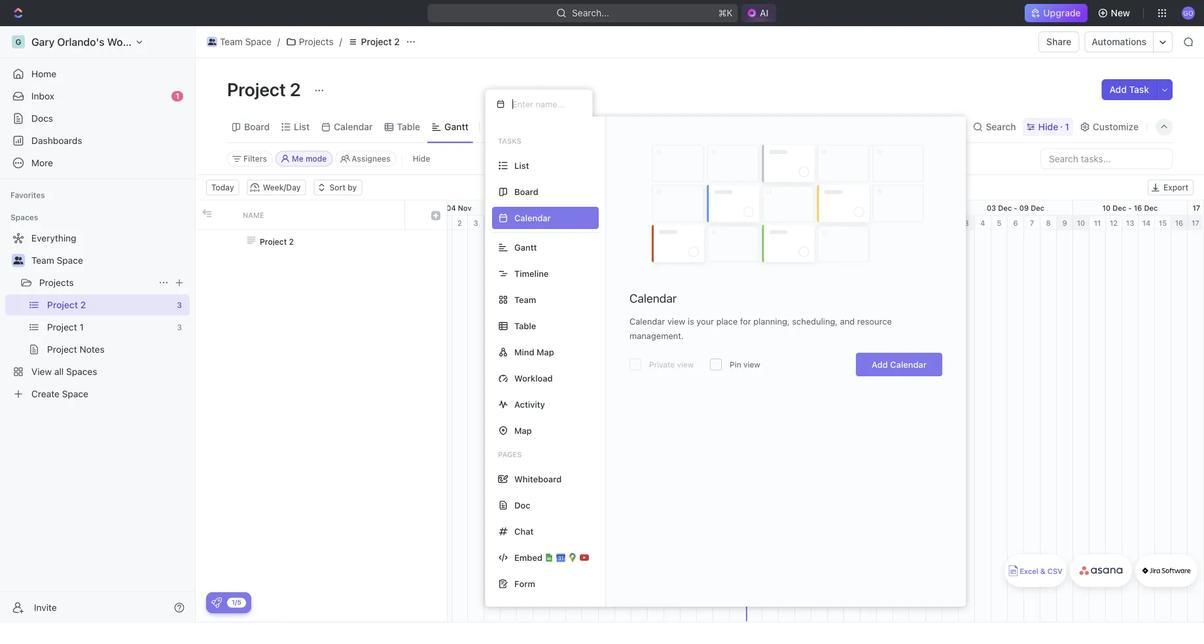 Task type: describe. For each thing, give the bounding box(es) containing it.
board link
[[242, 118, 270, 136]]

1 horizontal spatial team
[[220, 36, 243, 47]]

15 for first 15 element from left
[[668, 219, 676, 227]]

invite
[[34, 602, 57, 613]]

12 for 1st 12 element
[[619, 219, 627, 227]]

05 nov - 11 nov element
[[501, 201, 615, 215]]

doc
[[515, 501, 531, 510]]

1 horizontal spatial gantt
[[515, 243, 537, 252]]

11 for 2nd 11 element from the right
[[603, 219, 610, 227]]

projects inside tree
[[39, 277, 74, 288]]

18 element
[[714, 216, 730, 230]]

1 13 element from the left
[[632, 216, 648, 230]]

0 vertical spatial team space link
[[204, 34, 275, 50]]

is
[[688, 317, 695, 326]]

- for 02
[[900, 204, 903, 212]]

0 horizontal spatial board
[[244, 121, 270, 132]]

1 17 element from the left
[[697, 216, 714, 230]]

0 horizontal spatial projects link
[[39, 272, 153, 293]]

2 14 from the left
[[1143, 219, 1151, 227]]

0 horizontal spatial 11
[[563, 204, 570, 212]]

26 for 26 nov - 02 dec
[[873, 204, 882, 212]]

1 horizontal spatial space
[[245, 36, 272, 47]]

- for 16
[[1129, 204, 1132, 212]]

tasks
[[498, 137, 522, 145]]

upgrade link
[[1026, 4, 1088, 22]]

export button
[[1148, 180, 1194, 195]]

new
[[1111, 8, 1131, 18]]

project 2 cell
[[235, 230, 405, 253]]

management.
[[630, 331, 684, 341]]

1 horizontal spatial team space
[[220, 36, 272, 47]]

new button
[[1093, 3, 1139, 24]]

customize button
[[1076, 118, 1143, 136]]

12 nov - 18 nov
[[645, 204, 700, 212]]

1 horizontal spatial  image
[[431, 211, 441, 220]]

private
[[649, 360, 675, 369]]

05 nov - 11 nov
[[530, 204, 585, 212]]

1 horizontal spatial 1
[[442, 219, 446, 227]]

4 dec from the left
[[1113, 204, 1127, 212]]

form
[[515, 579, 536, 589]]

Search tasks... text field
[[1042, 149, 1173, 169]]

view right private
[[677, 360, 694, 369]]

27 element
[[861, 216, 877, 230]]

23 element
[[795, 216, 812, 230]]

1 14 from the left
[[652, 219, 660, 227]]

2 / from the left
[[340, 36, 342, 47]]

docs
[[31, 113, 53, 124]]

space inside tree
[[57, 255, 83, 266]]

10 dec - 16 dec
[[1103, 204, 1158, 212]]

2 4 from the left
[[981, 219, 986, 227]]

1 3 from the left
[[474, 219, 478, 227]]

0 vertical spatial map
[[537, 347, 554, 357]]

19 nov - 25 nov
[[759, 204, 815, 212]]

workload
[[515, 374, 553, 383]]

pin view
[[730, 360, 761, 369]]

scheduling,
[[792, 317, 838, 326]]

pin
[[730, 360, 742, 369]]

search button
[[969, 118, 1020, 136]]

03
[[987, 204, 997, 212]]

29 for 29 oct - 04 nov
[[415, 204, 425, 212]]

3 column header from the left
[[405, 201, 425, 229]]

1 vertical spatial list
[[515, 161, 529, 171]]

add task button
[[1102, 79, 1158, 100]]

2 5 from the left
[[997, 219, 1002, 227]]

assignees button
[[335, 151, 397, 167]]

gantt link
[[442, 118, 469, 136]]

25 element
[[828, 216, 845, 230]]

02
[[905, 204, 915, 212]]

- for 04
[[441, 204, 445, 212]]

26 nov - 02 dec element
[[845, 201, 959, 215]]

chat
[[515, 527, 534, 537]]

2 6 from the left
[[1014, 219, 1019, 227]]

0 horizontal spatial list
[[294, 121, 310, 132]]

dashboards
[[31, 135, 82, 146]]

excel & csv
[[1020, 567, 1063, 576]]

8 nov from the left
[[884, 204, 898, 212]]

hide for hide 1
[[1039, 121, 1059, 132]]

calendar inside calendar view is your place for planning, scheduling, and resource management.
[[630, 317, 665, 326]]

0 vertical spatial project
[[361, 36, 392, 47]]

2 17 element from the left
[[1188, 216, 1205, 230]]

task
[[1130, 84, 1150, 95]]

29 element
[[894, 216, 910, 230]]

planning,
[[754, 317, 790, 326]]

1 10 element from the left
[[583, 216, 599, 230]]

home
[[31, 68, 56, 79]]

2 column header from the left
[[215, 201, 235, 229]]

19 for 19 nov - 25 nov
[[759, 204, 767, 212]]

1 7 from the left
[[539, 219, 544, 227]]

dec for 26 nov - 02 dec
[[917, 204, 930, 212]]

1 15 element from the left
[[665, 216, 681, 230]]

4 column header from the left
[[425, 201, 447, 229]]

search...
[[572, 8, 610, 18]]

19 nov - 25 nov element
[[730, 201, 845, 215]]

1 horizontal spatial 10
[[1077, 219, 1086, 227]]

05
[[530, 204, 540, 212]]

1 inside sidebar navigation
[[176, 91, 179, 101]]

whiteboard
[[515, 474, 562, 484]]

automations
[[1092, 36, 1147, 47]]

private view
[[649, 360, 694, 369]]

favorites button
[[5, 187, 50, 203]]

project 2 tree grid
[[196, 201, 447, 622]]

project 2 link
[[345, 34, 403, 50]]

2 10 element from the left
[[1074, 216, 1090, 230]]

resource
[[858, 317, 892, 326]]

add task
[[1110, 84, 1150, 95]]

your
[[697, 317, 714, 326]]

1 12 element from the left
[[615, 216, 632, 230]]

team inside tree
[[31, 255, 54, 266]]

20
[[750, 219, 759, 227]]

4 nov from the left
[[655, 204, 669, 212]]

30
[[913, 219, 923, 227]]

1/5
[[232, 599, 242, 606]]

2 8 from the left
[[1046, 219, 1051, 227]]

onboarding checklist button element
[[211, 598, 222, 608]]

0 vertical spatial project 2
[[361, 36, 400, 47]]

2 7 from the left
[[1030, 219, 1035, 227]]

15 for 2nd 15 element from the left
[[1159, 219, 1168, 227]]

hide button
[[408, 151, 436, 167]]

22 element
[[779, 216, 795, 230]]

2 15 element from the left
[[1156, 216, 1172, 230]]

2 14 element from the left
[[1139, 216, 1156, 230]]

2 3 from the left
[[965, 219, 969, 227]]

spaces
[[10, 213, 38, 222]]

1 vertical spatial 1
[[1065, 121, 1070, 132]]

activity
[[515, 400, 545, 410]]

table link
[[395, 118, 420, 136]]

hide 1
[[1039, 121, 1070, 132]]

03 dec - 09 dec
[[987, 204, 1045, 212]]

mind
[[515, 347, 535, 357]]

csv
[[1048, 567, 1063, 576]]

2 horizontal spatial 10
[[1103, 204, 1111, 212]]

place
[[717, 317, 738, 326]]

1 horizontal spatial 18
[[717, 219, 726, 227]]

onboarding checklist button image
[[211, 598, 222, 608]]

03 dec - 09 dec element
[[959, 201, 1074, 215]]

0 vertical spatial 25
[[790, 204, 799, 212]]

1 horizontal spatial projects
[[299, 36, 334, 47]]

0 horizontal spatial table
[[397, 121, 420, 132]]

16 inside "10 dec - 16 dec" element
[[1134, 204, 1143, 212]]

calendar view is your place for planning, scheduling, and resource management.
[[630, 317, 892, 341]]

26 for 26
[[848, 219, 857, 227]]

sidebar navigation
[[0, 26, 196, 623]]

Enter name... field
[[511, 99, 582, 110]]

today inside button
[[211, 183, 234, 192]]

inbox
[[31, 91, 54, 101]]

team space link inside tree
[[31, 250, 187, 271]]

excel
[[1020, 567, 1039, 576]]

excel & csv link
[[1005, 555, 1067, 587]]

d
[[1203, 204, 1205, 212]]



Task type: locate. For each thing, give the bounding box(es) containing it.
17 left 18 element
[[701, 219, 709, 227]]

2 13 element from the left
[[1123, 216, 1139, 230]]

automations button
[[1086, 32, 1154, 52]]

23
[[799, 219, 808, 227]]

26
[[873, 204, 882, 212], [848, 219, 857, 227]]

24
[[815, 219, 824, 227]]

0 horizontal spatial 14 element
[[648, 216, 665, 230]]

5 - from the left
[[900, 204, 903, 212]]

- for 09
[[1014, 204, 1018, 212]]

0 horizontal spatial 16 element
[[681, 216, 697, 230]]

user group image
[[208, 39, 216, 45]]

5
[[506, 219, 511, 227], [997, 219, 1002, 227]]

1 horizontal spatial projects link
[[283, 34, 337, 50]]

today button
[[206, 180, 239, 195]]

1 vertical spatial 19
[[734, 219, 742, 227]]

1 dec from the left
[[917, 204, 930, 212]]

16
[[1134, 204, 1143, 212], [685, 219, 693, 227], [1176, 219, 1184, 227]]

0 horizontal spatial 17 element
[[697, 216, 714, 230]]

0 vertical spatial space
[[245, 36, 272, 47]]

0 horizontal spatial today
[[211, 183, 234, 192]]

2 9 from the left
[[1063, 219, 1068, 227]]

0 horizontal spatial 16
[[685, 219, 693, 227]]

10 down 05 nov - 11 nov element
[[586, 219, 595, 227]]

board left 'list' link
[[244, 121, 270, 132]]

1 horizontal spatial team space link
[[204, 34, 275, 50]]

table
[[397, 121, 420, 132], [515, 321, 536, 331]]

list link
[[291, 118, 310, 136]]

1 vertical spatial projects
[[39, 277, 74, 288]]

2 horizontal spatial 11
[[1094, 219, 1101, 227]]

0 horizontal spatial space
[[57, 255, 83, 266]]

14 element
[[648, 216, 665, 230], [1139, 216, 1156, 230]]

3 - from the left
[[671, 204, 674, 212]]

view for calendar
[[668, 317, 686, 326]]

favorites
[[10, 191, 45, 200]]

0 horizontal spatial 14
[[652, 219, 660, 227]]

20 element
[[746, 216, 763, 230]]

15 element down 12 nov - 18 nov element
[[665, 216, 681, 230]]

2 vertical spatial 1
[[442, 219, 446, 227]]

21
[[767, 219, 775, 227]]

embed
[[515, 553, 543, 563]]

1 horizontal spatial table
[[515, 321, 536, 331]]

projects link
[[283, 34, 337, 50], [39, 272, 153, 293]]

1 horizontal spatial 6
[[1014, 219, 1019, 227]]

gantt up timeline at top left
[[515, 243, 537, 252]]

21 element
[[763, 216, 779, 230]]

tree inside sidebar navigation
[[5, 228, 190, 405]]

projects
[[299, 36, 334, 47], [39, 277, 74, 288]]

1 nov from the left
[[458, 204, 472, 212]]

1 8 from the left
[[555, 219, 560, 227]]

team right user group image
[[220, 36, 243, 47]]

dec for 10 dec - 16 dec
[[1145, 204, 1158, 212]]

team
[[220, 36, 243, 47], [31, 255, 54, 266], [515, 295, 536, 305]]

map right the mind on the bottom left of page
[[537, 347, 554, 357]]

10 element
[[583, 216, 599, 230], [1074, 216, 1090, 230]]

oct
[[427, 204, 439, 212]]

1 vertical spatial team
[[31, 255, 54, 266]]

0 horizontal spatial 25
[[790, 204, 799, 212]]

7 down 05
[[539, 219, 544, 227]]

view left "is"
[[668, 317, 686, 326]]

upgrade
[[1044, 8, 1081, 18]]

15 element down "10 dec - 16 dec" element
[[1156, 216, 1172, 230]]

19 up '21'
[[759, 204, 767, 212]]

2 13 from the left
[[1127, 219, 1135, 227]]

16 down 12 nov - 18 nov element
[[685, 219, 693, 227]]

1 horizontal spatial 14
[[1143, 219, 1151, 227]]

for
[[740, 317, 751, 326]]

30 element
[[910, 216, 926, 230]]

name
[[243, 211, 264, 219]]

8 down 03 dec - 09 dec element
[[1046, 219, 1051, 227]]

1 horizontal spatial 12 element
[[1106, 216, 1123, 230]]

docs link
[[5, 108, 190, 129]]

space right user group image
[[245, 36, 272, 47]]

dec for 03 dec - 09 dec
[[1031, 204, 1045, 212]]

1 horizontal spatial list
[[515, 161, 529, 171]]

1 vertical spatial 29
[[897, 219, 906, 227]]

29 oct - 04 nov element
[[387, 201, 501, 215]]

3 nov from the left
[[572, 204, 585, 212]]

09
[[1020, 204, 1029, 212]]

dec
[[917, 204, 930, 212], [999, 204, 1012, 212], [1031, 204, 1045, 212], [1113, 204, 1127, 212], [1145, 204, 1158, 212]]

16 down export
[[1176, 219, 1184, 227]]

space right user group icon
[[57, 255, 83, 266]]

15 down "10 dec - 16 dec" element
[[1159, 219, 1168, 227]]

8
[[555, 219, 560, 227], [1046, 219, 1051, 227]]

17 down 17 dec - 23 dec element on the right
[[1192, 219, 1200, 227]]

11 element
[[599, 216, 615, 230], [1090, 216, 1106, 230]]

3 down 29 oct - 04 nov element
[[474, 219, 478, 227]]

12 element down 12 nov - 18 nov element
[[615, 216, 632, 230]]

0 horizontal spatial 11 element
[[599, 216, 615, 230]]

list
[[294, 121, 310, 132], [515, 161, 529, 171]]

7
[[539, 219, 544, 227], [1030, 219, 1035, 227]]

⌘k
[[719, 8, 733, 18]]

29 oct - 04 nov
[[415, 204, 472, 212]]

7 nov from the left
[[801, 204, 815, 212]]

0 horizontal spatial 15
[[668, 219, 676, 227]]

1 vertical spatial map
[[515, 426, 532, 436]]

2 inside cell
[[289, 237, 294, 246]]

name column header
[[235, 201, 405, 229]]

13 element down "10 dec - 16 dec" element
[[1123, 216, 1139, 230]]

10 element down "10 dec - 16 dec" element
[[1074, 216, 1090, 230]]

calendar link
[[331, 118, 373, 136]]

 image down today button
[[203, 209, 212, 218]]

22
[[782, 219, 791, 227]]

0 horizontal spatial team
[[31, 255, 54, 266]]

15 down 12 nov - 18 nov
[[668, 219, 676, 227]]

27
[[864, 219, 873, 227]]

29 down 26 nov - 02 dec
[[897, 219, 906, 227]]

1 vertical spatial team space
[[31, 255, 83, 266]]

13 down 12 nov - 18 nov element
[[636, 219, 644, 227]]

0 horizontal spatial team space
[[31, 255, 83, 266]]

name row
[[196, 201, 447, 230]]

1 - from the left
[[441, 204, 445, 212]]

-
[[441, 204, 445, 212], [557, 204, 561, 212], [671, 204, 674, 212], [785, 204, 788, 212], [900, 204, 903, 212], [1014, 204, 1018, 212], [1129, 204, 1132, 212]]

12 nov - 18 nov element
[[615, 201, 730, 215]]

13 element down 12 nov - 18 nov
[[632, 216, 648, 230]]

19 right 18 element
[[734, 219, 742, 227]]

1 vertical spatial 25
[[832, 219, 841, 227]]

0 horizontal spatial /
[[277, 36, 280, 47]]

1 horizontal spatial 15 element
[[1156, 216, 1172, 230]]

11 down 05 nov - 11 nov element
[[603, 219, 610, 227]]

table up hide button
[[397, 121, 420, 132]]

dec down 'export' button
[[1145, 204, 1158, 212]]

add for add calendar
[[872, 360, 888, 370]]

project 2 - 0.00% row
[[196, 230, 447, 253]]

team down timeline at top left
[[515, 295, 536, 305]]

0 horizontal spatial 6
[[523, 219, 527, 227]]

6 down 05 nov - 11 nov element
[[523, 219, 527, 227]]

export
[[1164, 183, 1189, 192]]

26 element
[[845, 216, 861, 230]]

1 horizontal spatial 3
[[965, 219, 969, 227]]

1 vertical spatial project 2
[[227, 78, 305, 100]]

16 element down 17 dec - 23 dec element on the right
[[1172, 216, 1188, 230]]

 image left 04
[[431, 211, 441, 220]]

gantt right table link
[[445, 121, 469, 132]]

board
[[244, 121, 270, 132], [515, 187, 539, 197]]

add down resource
[[872, 360, 888, 370]]

6 down 03 dec - 09 dec on the top right
[[1014, 219, 1019, 227]]

team right user group icon
[[31, 255, 54, 266]]

2 11 element from the left
[[1090, 216, 1106, 230]]

space
[[245, 36, 272, 47], [57, 255, 83, 266]]

0 vertical spatial today
[[211, 183, 234, 192]]

0 horizontal spatial 19
[[734, 219, 742, 227]]

view right pin
[[744, 360, 761, 369]]

5 down 05 nov - 11 nov element
[[506, 219, 511, 227]]

1 vertical spatial space
[[57, 255, 83, 266]]

team space right user group image
[[220, 36, 272, 47]]

10 dec - 16 dec element
[[1074, 201, 1188, 215]]

view
[[668, 317, 686, 326], [677, 360, 694, 369], [744, 360, 761, 369]]

0 horizontal spatial  image
[[203, 209, 212, 218]]

15
[[668, 219, 676, 227], [1159, 219, 1168, 227]]

1 horizontal spatial add
[[1110, 84, 1127, 95]]

12 element down 10 dec - 16 dec
[[1106, 216, 1123, 230]]

6 - from the left
[[1014, 204, 1018, 212]]

1 horizontal spatial 9
[[1063, 219, 1068, 227]]

list down tasks
[[515, 161, 529, 171]]

2 horizontal spatial 12
[[1110, 219, 1118, 227]]

1 horizontal spatial today
[[750, 233, 768, 240]]

11 element down 05 nov - 11 nov element
[[599, 216, 615, 230]]

1 horizontal spatial 11 element
[[1090, 216, 1106, 230]]

11 right 05
[[563, 204, 570, 212]]

2 15 from the left
[[1159, 219, 1168, 227]]

16 element down 12 nov - 18 nov element
[[681, 216, 697, 230]]

pages
[[498, 450, 522, 459]]

29 left oct
[[415, 204, 425, 212]]

1 horizontal spatial 5
[[997, 219, 1002, 227]]

1 horizontal spatial 17 element
[[1188, 216, 1205, 230]]

0 vertical spatial team
[[220, 36, 243, 47]]

add inside button
[[1110, 84, 1127, 95]]

2 element
[[943, 216, 959, 230]]

2 dec from the left
[[999, 204, 1012, 212]]

0 horizontal spatial 4
[[490, 219, 495, 227]]

map
[[537, 347, 554, 357], [515, 426, 532, 436]]

1 16 element from the left
[[681, 216, 697, 230]]

0 vertical spatial table
[[397, 121, 420, 132]]

2
[[394, 36, 400, 47], [290, 78, 301, 100], [458, 219, 462, 227], [289, 237, 294, 246]]

dashboards link
[[5, 130, 190, 151]]

hide inside button
[[413, 154, 430, 163]]

assignees
[[352, 154, 391, 163]]

add
[[1110, 84, 1127, 95], [872, 360, 888, 370]]

28 element
[[877, 216, 894, 230]]

2 - from the left
[[557, 204, 561, 212]]

view inside calendar view is your place for planning, scheduling, and resource management.
[[668, 317, 686, 326]]

hide down table link
[[413, 154, 430, 163]]

11 for second 11 element
[[1094, 219, 1101, 227]]

1 6 from the left
[[523, 219, 527, 227]]

tree
[[5, 228, 190, 405]]

2 horizontal spatial 1
[[1065, 121, 1070, 132]]

1 9 from the left
[[572, 219, 577, 227]]

15 element
[[665, 216, 681, 230], [1156, 216, 1172, 230]]

04
[[447, 204, 456, 212]]

1 horizontal spatial 16
[[1134, 204, 1143, 212]]

13
[[636, 219, 644, 227], [1127, 219, 1135, 227]]

17 element down 17 dec - 23 dec element on the right
[[1188, 216, 1205, 230]]

1 vertical spatial add
[[872, 360, 888, 370]]

1 4 from the left
[[490, 219, 495, 227]]

19 for 19
[[734, 219, 742, 227]]

3 right 2 element
[[965, 219, 969, 227]]

1 horizontal spatial 8
[[1046, 219, 1051, 227]]

tree containing team space
[[5, 228, 190, 405]]

0 horizontal spatial 18
[[676, 204, 684, 212]]

- for 18
[[671, 204, 674, 212]]

dec right 09
[[1031, 204, 1045, 212]]

14 element down "10 dec - 16 dec" element
[[1139, 216, 1156, 230]]

1 vertical spatial board
[[515, 187, 539, 197]]

1 vertical spatial team space link
[[31, 250, 187, 271]]

4 right 2 element
[[981, 219, 986, 227]]

26 nov - 02 dec
[[873, 204, 930, 212]]

16 element
[[681, 216, 697, 230], [1172, 216, 1188, 230]]

25 right 24 element
[[832, 219, 841, 227]]

7 down 03 dec - 09 dec element
[[1030, 219, 1035, 227]]

12 for 1st 12 element from the right
[[1110, 219, 1118, 227]]

team space inside tree
[[31, 255, 83, 266]]

17 dec - 23 dec element
[[1188, 201, 1205, 215]]

25 up 22 element on the right top
[[790, 204, 799, 212]]

0 horizontal spatial 29
[[415, 204, 425, 212]]

0 horizontal spatial gantt
[[445, 121, 469, 132]]

&
[[1041, 567, 1046, 576]]

- for 25
[[785, 204, 788, 212]]

17 d
[[1193, 204, 1205, 212]]

16 left 17 dec - 23 dec element on the right
[[1134, 204, 1143, 212]]

customize
[[1093, 121, 1139, 132]]

project
[[361, 36, 392, 47], [227, 78, 286, 100], [260, 237, 287, 246]]

0 horizontal spatial 13 element
[[632, 216, 648, 230]]

0 horizontal spatial 26
[[848, 219, 857, 227]]

1 5 from the left
[[506, 219, 511, 227]]

10 down search tasks... text field
[[1103, 204, 1111, 212]]

add left task
[[1110, 84, 1127, 95]]

8 down 05 nov - 11 nov
[[555, 219, 560, 227]]

project inside cell
[[260, 237, 287, 246]]

team space right user group icon
[[31, 255, 83, 266]]

0 vertical spatial projects
[[299, 36, 334, 47]]

12 for 12 nov - 18 nov
[[645, 204, 653, 212]]

0 horizontal spatial 9
[[572, 219, 577, 227]]

1 horizontal spatial 14 element
[[1139, 216, 1156, 230]]

1 horizontal spatial 19
[[759, 204, 767, 212]]

hide for hide
[[413, 154, 430, 163]]

1 horizontal spatial 15
[[1159, 219, 1168, 227]]

search
[[986, 121, 1017, 132]]

24 element
[[812, 216, 828, 230]]

1 horizontal spatial 10 element
[[1074, 216, 1090, 230]]

dec right 03
[[999, 204, 1012, 212]]

10 down "10 dec - 16 dec" element
[[1077, 219, 1086, 227]]

 image
[[203, 209, 212, 218], [431, 211, 441, 220]]

17 element
[[697, 216, 714, 230], [1188, 216, 1205, 230]]

table up the mind on the bottom left of page
[[515, 321, 536, 331]]

3 dec from the left
[[1031, 204, 1045, 212]]

and
[[840, 317, 855, 326]]

5 down 03 dec - 09 dec on the top right
[[997, 219, 1002, 227]]

2 vertical spatial team
[[515, 295, 536, 305]]

0 vertical spatial 19
[[759, 204, 767, 212]]

share button
[[1039, 31, 1080, 52]]

0 horizontal spatial 13
[[636, 219, 644, 227]]

board up 05
[[515, 187, 539, 197]]

hide right the search
[[1039, 121, 1059, 132]]

view for private view
[[744, 360, 761, 369]]

1 vertical spatial project
[[227, 78, 286, 100]]

0 horizontal spatial 1
[[176, 91, 179, 101]]

add for add task
[[1110, 84, 1127, 95]]

dec down search tasks... text field
[[1113, 204, 1127, 212]]

0 vertical spatial gantt
[[445, 121, 469, 132]]

1 15 from the left
[[668, 219, 676, 227]]

17 element left 19 element at top right
[[697, 216, 714, 230]]

7 - from the left
[[1129, 204, 1132, 212]]

1 vertical spatial 26
[[848, 219, 857, 227]]

5 dec from the left
[[1145, 204, 1158, 212]]

0 horizontal spatial 3
[[474, 219, 478, 227]]

28
[[881, 219, 890, 227]]

list right board link
[[294, 121, 310, 132]]

user group image
[[13, 257, 23, 265]]

share
[[1047, 36, 1072, 47]]

1 14 element from the left
[[648, 216, 665, 230]]

13 down 10 dec - 16 dec
[[1127, 219, 1135, 227]]

2 nov from the left
[[542, 204, 555, 212]]

25
[[790, 204, 799, 212], [832, 219, 841, 227]]

dec right 02
[[917, 204, 930, 212]]

13 element
[[632, 216, 648, 230], [1123, 216, 1139, 230]]

19
[[759, 204, 767, 212], [734, 219, 742, 227]]

4 down 29 oct - 04 nov element
[[490, 219, 495, 227]]

map down activity
[[515, 426, 532, 436]]

1 11 element from the left
[[599, 216, 615, 230]]

team space
[[220, 36, 272, 47], [31, 255, 83, 266]]

2 12 element from the left
[[1106, 216, 1123, 230]]

4 - from the left
[[785, 204, 788, 212]]

11 element down 10 dec - 16 dec
[[1090, 216, 1106, 230]]

14 down "10 dec - 16 dec" element
[[1143, 219, 1151, 227]]

10
[[1103, 204, 1111, 212], [586, 219, 595, 227], [1077, 219, 1086, 227]]

6
[[523, 219, 527, 227], [1014, 219, 1019, 227]]

6 nov from the left
[[769, 204, 783, 212]]

add calendar
[[872, 360, 927, 370]]

0 horizontal spatial team space link
[[31, 250, 187, 271]]

1 horizontal spatial 7
[[1030, 219, 1035, 227]]

26 right 25 element at the top right of the page
[[848, 219, 857, 227]]

5 nov from the left
[[686, 204, 700, 212]]

column header
[[196, 201, 215, 229], [215, 201, 235, 229], [405, 201, 425, 229], [425, 201, 447, 229]]

2 horizontal spatial team
[[515, 295, 536, 305]]

1 horizontal spatial 25
[[832, 219, 841, 227]]

14 down 12 nov - 18 nov
[[652, 219, 660, 227]]

14 element down 12 nov - 18 nov
[[648, 216, 665, 230]]

0 horizontal spatial 15 element
[[665, 216, 681, 230]]

4
[[490, 219, 495, 227], [981, 219, 986, 227]]

1 horizontal spatial board
[[515, 187, 539, 197]]

12 element
[[615, 216, 632, 230], [1106, 216, 1123, 230]]

0 horizontal spatial 10
[[586, 219, 595, 227]]

26 up 28
[[873, 204, 882, 212]]

9
[[572, 219, 577, 227], [1063, 219, 1068, 227]]

1 column header from the left
[[196, 201, 215, 229]]

timeline
[[515, 269, 549, 279]]

1 13 from the left
[[636, 219, 644, 227]]

17
[[1193, 204, 1201, 212], [701, 219, 709, 227], [1192, 219, 1200, 227]]

29 for 29
[[897, 219, 906, 227]]

mind map
[[515, 347, 554, 357]]

10 element down 05 nov - 11 nov element
[[583, 216, 599, 230]]

17 left d
[[1193, 204, 1201, 212]]

9 down 05 nov - 11 nov element
[[572, 219, 577, 227]]

project 2 inside cell
[[260, 237, 294, 246]]

1 element
[[926, 216, 943, 230]]

0 vertical spatial board
[[244, 121, 270, 132]]

2 16 element from the left
[[1172, 216, 1188, 230]]

11 down "10 dec - 16 dec" element
[[1094, 219, 1101, 227]]

2 horizontal spatial 16
[[1176, 219, 1184, 227]]

1 vertical spatial today
[[750, 233, 768, 240]]

9 down 03 dec - 09 dec element
[[1063, 219, 1068, 227]]

0 vertical spatial 18
[[676, 204, 684, 212]]

19 element
[[730, 216, 746, 230]]

- for 11
[[557, 204, 561, 212]]

0 vertical spatial projects link
[[283, 34, 337, 50]]

hide
[[1039, 121, 1059, 132], [413, 154, 430, 163]]

home link
[[5, 64, 190, 84]]

1 / from the left
[[277, 36, 280, 47]]



Task type: vqa. For each thing, say whether or not it's contained in the screenshot.
-
yes



